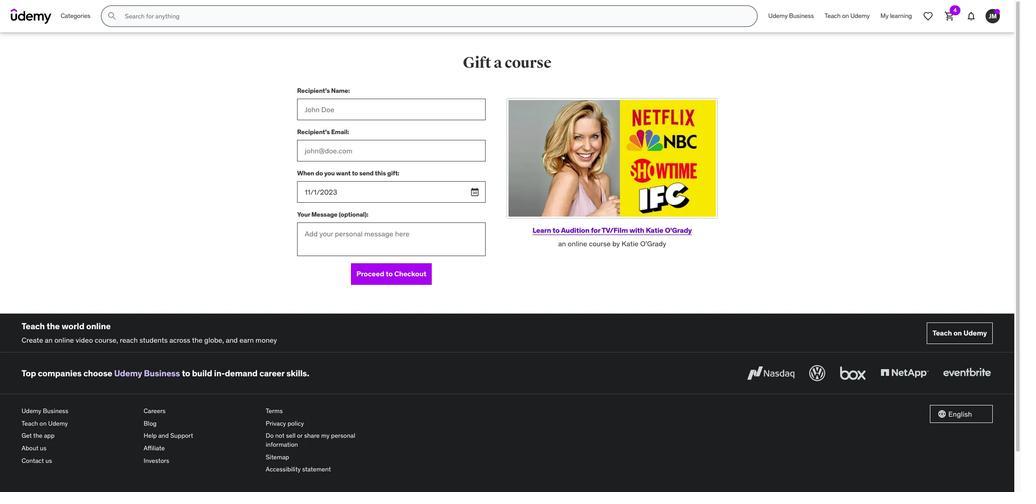 Task type: locate. For each thing, give the bounding box(es) containing it.
1 vertical spatial o'grady
[[640, 239, 666, 248]]

recipient's
[[297, 86, 330, 95], [297, 128, 330, 136]]

and right help
[[158, 432, 169, 440]]

online up 'course,'
[[86, 321, 111, 332]]

help and support link
[[144, 430, 259, 443]]

accessibility
[[266, 466, 301, 474]]

checkout
[[394, 270, 427, 279]]

teach
[[825, 12, 841, 20], [22, 321, 45, 332], [933, 329, 952, 338], [22, 420, 38, 428]]

0 vertical spatial katie
[[646, 226, 664, 235]]

the left world
[[47, 321, 60, 332]]

teach on udemy left my
[[825, 12, 870, 20]]

blog link
[[144, 418, 259, 430]]

business inside 'udemy business teach on udemy get the app about us contact us'
[[43, 407, 68, 415]]

1 horizontal spatial and
[[226, 336, 238, 345]]

online down world
[[54, 336, 74, 345]]

0 vertical spatial the
[[47, 321, 60, 332]]

0 vertical spatial o'grady
[[665, 226, 692, 235]]

business for udemy business teach on udemy get the app about us contact us
[[43, 407, 68, 415]]

on
[[842, 12, 849, 20], [954, 329, 962, 338], [40, 420, 47, 428]]

not
[[275, 432, 285, 440]]

do
[[266, 432, 274, 440]]

tv/film
[[602, 226, 628, 235]]

2 recipient's from the top
[[297, 128, 330, 136]]

2 vertical spatial udemy business link
[[22, 406, 136, 418]]

course down for
[[589, 239, 611, 248]]

teach on udemy link left my
[[820, 5, 875, 27]]

recipient's for recipient's name:
[[297, 86, 330, 95]]

2 horizontal spatial online
[[568, 239, 587, 248]]

online
[[568, 239, 587, 248], [86, 321, 111, 332], [54, 336, 74, 345]]

my learning link
[[875, 5, 918, 27]]

sitemap
[[266, 453, 289, 461]]

business
[[789, 12, 814, 20], [144, 368, 180, 379], [43, 407, 68, 415]]

2 vertical spatial on
[[40, 420, 47, 428]]

(optional):
[[339, 210, 368, 218]]

udemy business link
[[763, 5, 820, 27], [114, 368, 180, 379], [22, 406, 136, 418]]

1 vertical spatial and
[[158, 432, 169, 440]]

0 vertical spatial and
[[226, 336, 238, 345]]

statement
[[302, 466, 331, 474]]

my
[[321, 432, 330, 440]]

when
[[297, 169, 314, 177]]

an down audition
[[558, 239, 566, 248]]

jm link
[[982, 5, 1004, 27]]

the right get
[[33, 432, 42, 440]]

for
[[591, 226, 601, 235]]

the inside 'udemy business teach on udemy get the app about us contact us'
[[33, 432, 42, 440]]

across
[[169, 336, 190, 345]]

learn to audition for tv/film with katie o'grady
[[533, 226, 692, 235]]

udemy
[[769, 12, 788, 20], [851, 12, 870, 20], [964, 329, 987, 338], [114, 368, 142, 379], [22, 407, 41, 415], [48, 420, 68, 428]]

0 horizontal spatial the
[[33, 432, 42, 440]]

1 horizontal spatial katie
[[646, 226, 664, 235]]

careers
[[144, 407, 166, 415]]

and left earn
[[226, 336, 238, 345]]

o'grady right with
[[665, 226, 692, 235]]

2 horizontal spatial business
[[789, 12, 814, 20]]

1 horizontal spatial business
[[144, 368, 180, 379]]

email:
[[331, 128, 349, 136]]

1 vertical spatial the
[[192, 336, 203, 345]]

sell
[[286, 432, 296, 440]]

app
[[44, 432, 55, 440]]

katie right with
[[646, 226, 664, 235]]

help
[[144, 432, 157, 440]]

1 vertical spatial on
[[954, 329, 962, 338]]

online down audition
[[568, 239, 587, 248]]

1 vertical spatial udemy business link
[[114, 368, 180, 379]]

0 vertical spatial an
[[558, 239, 566, 248]]

english button
[[930, 406, 993, 423]]

information
[[266, 441, 298, 449]]

When do you want to send this gift: text field
[[297, 181, 486, 203]]

and inside careers blog help and support affiliate investors
[[158, 432, 169, 440]]

the left globe,
[[192, 336, 203, 345]]

us right 'about'
[[40, 444, 47, 453]]

1 vertical spatial an
[[45, 336, 53, 345]]

1 vertical spatial teach on udemy
[[933, 329, 987, 338]]

1 vertical spatial recipient's
[[297, 128, 330, 136]]

about
[[22, 444, 38, 453]]

do not sell or share my personal information button
[[266, 430, 381, 451]]

get the app link
[[22, 430, 136, 443]]

globe,
[[204, 336, 224, 345]]

1 vertical spatial online
[[86, 321, 111, 332]]

0 horizontal spatial teach on udemy
[[825, 12, 870, 20]]

policy
[[288, 420, 304, 428]]

0 horizontal spatial teach on udemy link
[[22, 418, 136, 430]]

on up eventbrite image
[[954, 329, 962, 338]]

2 horizontal spatial teach on udemy link
[[927, 323, 993, 344]]

1 recipient's from the top
[[297, 86, 330, 95]]

teach on udemy for rightmost the teach on udemy link
[[933, 329, 987, 338]]

teach on udemy link up "about us" link
[[22, 418, 136, 430]]

proceed to checkout
[[356, 270, 427, 279]]

investors link
[[144, 455, 259, 467]]

1 vertical spatial course
[[589, 239, 611, 248]]

1 horizontal spatial online
[[86, 321, 111, 332]]

business for udemy business
[[789, 12, 814, 20]]

0 horizontal spatial online
[[54, 336, 74, 345]]

0 horizontal spatial business
[[43, 407, 68, 415]]

my
[[881, 12, 889, 20]]

wishlist image
[[923, 11, 934, 22]]

teach on udemy link up eventbrite image
[[927, 323, 993, 344]]

netapp image
[[879, 364, 931, 384]]

choose
[[83, 368, 112, 379]]

o'grady down with
[[640, 239, 666, 248]]

and
[[226, 336, 238, 345], [158, 432, 169, 440]]

message
[[312, 210, 338, 218]]

course
[[505, 53, 552, 72], [589, 239, 611, 248]]

2 vertical spatial the
[[33, 432, 42, 440]]

1 horizontal spatial teach on udemy link
[[820, 5, 875, 27]]

Your Message (optional): text field
[[297, 223, 486, 256]]

terms
[[266, 407, 283, 415]]

1 horizontal spatial teach on udemy
[[933, 329, 987, 338]]

blog
[[144, 420, 157, 428]]

katie
[[646, 226, 664, 235], [622, 239, 639, 248]]

to right proceed
[[386, 270, 393, 279]]

0 vertical spatial teach on udemy
[[825, 12, 870, 20]]

0 horizontal spatial course
[[505, 53, 552, 72]]

katie right by in the right of the page
[[622, 239, 639, 248]]

0 vertical spatial us
[[40, 444, 47, 453]]

money
[[256, 336, 277, 345]]

0 horizontal spatial katie
[[622, 239, 639, 248]]

1 horizontal spatial course
[[589, 239, 611, 248]]

2 vertical spatial business
[[43, 407, 68, 415]]

teach on udemy
[[825, 12, 870, 20], [933, 329, 987, 338]]

your message (optional):
[[297, 210, 368, 218]]

1 horizontal spatial on
[[842, 12, 849, 20]]

course right a
[[505, 53, 552, 72]]

do
[[316, 169, 323, 177]]

the
[[47, 321, 60, 332], [192, 336, 203, 345], [33, 432, 42, 440]]

recipient's left email:
[[297, 128, 330, 136]]

Recipient's Email: email field
[[297, 140, 486, 162]]

0 vertical spatial business
[[789, 12, 814, 20]]

0 vertical spatial recipient's
[[297, 86, 330, 95]]

about us link
[[22, 443, 136, 455]]

want
[[336, 169, 351, 177]]

us right contact
[[45, 457, 52, 465]]

2 horizontal spatial on
[[954, 329, 962, 338]]

0 horizontal spatial and
[[158, 432, 169, 440]]

an online course by katie o'grady
[[558, 239, 666, 248]]

eventbrite image
[[942, 364, 993, 384]]

0 horizontal spatial an
[[45, 336, 53, 345]]

recipient's left name:
[[297, 86, 330, 95]]

1 vertical spatial teach on udemy link
[[927, 323, 993, 344]]

0 vertical spatial online
[[568, 239, 587, 248]]

on up app
[[40, 420, 47, 428]]

to right "learn"
[[553, 226, 560, 235]]

udemy business
[[769, 12, 814, 20]]

jm
[[989, 12, 997, 20]]

1 horizontal spatial the
[[47, 321, 60, 332]]

0 vertical spatial course
[[505, 53, 552, 72]]

privacy
[[266, 420, 286, 428]]

an right create
[[45, 336, 53, 345]]

0 horizontal spatial on
[[40, 420, 47, 428]]

affiliate link
[[144, 443, 259, 455]]

teach on udemy up eventbrite image
[[933, 329, 987, 338]]

0 vertical spatial on
[[842, 12, 849, 20]]

on left my
[[842, 12, 849, 20]]



Task type: vqa. For each thing, say whether or not it's contained in the screenshot.
Business associated with Udemy Business Teach on Udemy Get the app About us Contact us
yes



Task type: describe. For each thing, give the bounding box(es) containing it.
course for online
[[589, 239, 611, 248]]

categories
[[61, 12, 90, 20]]

recipient's for recipient's email:
[[297, 128, 330, 136]]

on for rightmost the teach on udemy link
[[954, 329, 962, 338]]

recipient's name:
[[297, 86, 350, 95]]

on for topmost the teach on udemy link
[[842, 12, 849, 20]]

learning
[[890, 12, 912, 20]]

teach inside 'udemy business teach on udemy get the app about us contact us'
[[22, 420, 38, 428]]

learn
[[533, 226, 551, 235]]

demand
[[225, 368, 258, 379]]

your
[[297, 210, 310, 218]]

my learning
[[881, 12, 912, 20]]

careers link
[[144, 406, 259, 418]]

by
[[613, 239, 620, 248]]

4 link
[[939, 5, 961, 27]]

2 vertical spatial online
[[54, 336, 74, 345]]

get
[[22, 432, 32, 440]]

accessibility statement link
[[266, 464, 381, 476]]

submit search image
[[107, 11, 118, 22]]

an inside teach the world online create an online video course, reach students across the globe, and earn money
[[45, 336, 53, 345]]

top
[[22, 368, 36, 379]]

Search for anything text field
[[123, 9, 747, 24]]

terms link
[[266, 406, 381, 418]]

this
[[375, 169, 386, 177]]

world
[[62, 321, 84, 332]]

a
[[494, 53, 502, 72]]

video
[[76, 336, 93, 345]]

teach on udemy for topmost the teach on udemy link
[[825, 12, 870, 20]]

name:
[[331, 86, 350, 95]]

english
[[949, 410, 972, 419]]

and inside teach the world online create an online video course, reach students across the globe, and earn money
[[226, 336, 238, 345]]

support
[[170, 432, 193, 440]]

or
[[297, 432, 303, 440]]

teach inside teach the world online create an online video course, reach students across the globe, and earn money
[[22, 321, 45, 332]]

to left send
[[352, 169, 358, 177]]

1 vertical spatial us
[[45, 457, 52, 465]]

contact us link
[[22, 455, 136, 467]]

earn
[[240, 336, 254, 345]]

top companies choose udemy business to build in-demand career skills.
[[22, 368, 309, 379]]

skills.
[[286, 368, 309, 379]]

with
[[630, 226, 645, 235]]

send
[[359, 169, 374, 177]]

Recipient's Name: text field
[[297, 99, 486, 120]]

4
[[954, 7, 957, 13]]

career
[[259, 368, 285, 379]]

1 horizontal spatial an
[[558, 239, 566, 248]]

you have alerts image
[[995, 9, 1000, 14]]

when do you want to send this gift:
[[297, 169, 399, 177]]

0 vertical spatial udemy business link
[[763, 5, 820, 27]]

teach the world online create an online video course, reach students across the globe, and earn money
[[22, 321, 277, 345]]

notifications image
[[966, 11, 977, 22]]

proceed
[[356, 270, 384, 279]]

affiliate
[[144, 444, 165, 453]]

nasdaq image
[[745, 364, 797, 384]]

shopping cart with 4 items image
[[945, 11, 955, 22]]

2 vertical spatial teach on udemy link
[[22, 418, 136, 430]]

create
[[22, 336, 43, 345]]

companies
[[38, 368, 82, 379]]

1 vertical spatial business
[[144, 368, 180, 379]]

careers blog help and support affiliate investors
[[144, 407, 193, 465]]

0 vertical spatial teach on udemy link
[[820, 5, 875, 27]]

udemy business teach on udemy get the app about us contact us
[[22, 407, 68, 465]]

in-
[[214, 368, 225, 379]]

box image
[[838, 364, 868, 384]]

audition
[[561, 226, 590, 235]]

build
[[192, 368, 212, 379]]

personal
[[331, 432, 355, 440]]

small image
[[938, 410, 947, 419]]

course for a
[[505, 53, 552, 72]]

learn to audition for tv/film with katie o'grady link
[[533, 226, 692, 235]]

investors
[[144, 457, 169, 465]]

categories button
[[55, 5, 96, 27]]

contact
[[22, 457, 44, 465]]

1 vertical spatial katie
[[622, 239, 639, 248]]

students
[[140, 336, 168, 345]]

volkswagen image
[[808, 364, 828, 384]]

reach
[[120, 336, 138, 345]]

to left build
[[182, 368, 190, 379]]

you
[[324, 169, 335, 177]]

gift:
[[387, 169, 399, 177]]

recipient's email:
[[297, 128, 349, 136]]

course,
[[95, 336, 118, 345]]

on inside 'udemy business teach on udemy get the app about us contact us'
[[40, 420, 47, 428]]

gift
[[463, 53, 491, 72]]

to inside button
[[386, 270, 393, 279]]

2 horizontal spatial the
[[192, 336, 203, 345]]

gift a course
[[463, 53, 552, 72]]

udemy image
[[11, 9, 52, 24]]

privacy policy link
[[266, 418, 381, 430]]

terms privacy policy do not sell or share my personal information sitemap accessibility statement
[[266, 407, 355, 474]]

share
[[304, 432, 320, 440]]

proceed to checkout button
[[351, 264, 432, 285]]

sitemap link
[[266, 451, 381, 464]]



